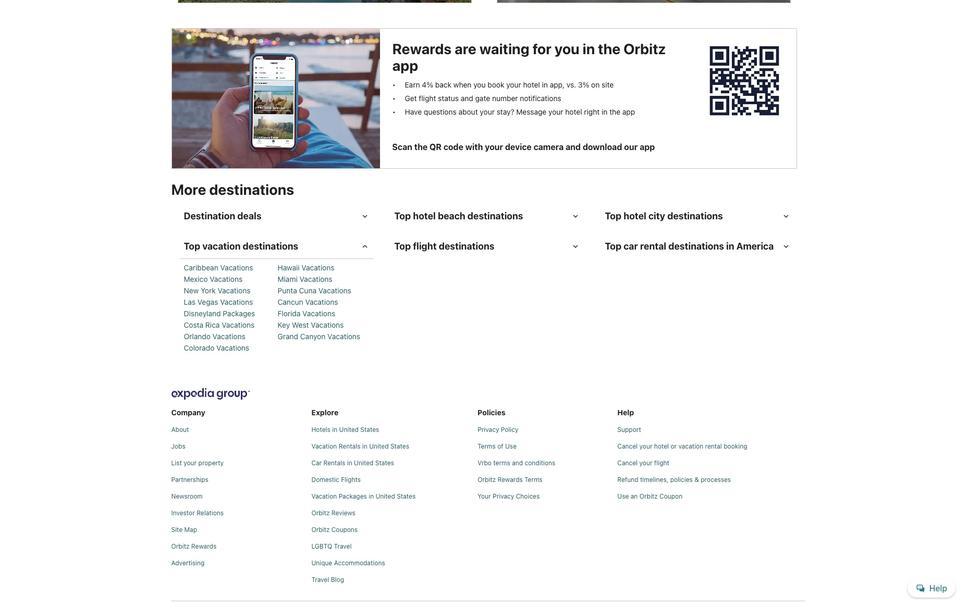 Task type: locate. For each thing, give the bounding box(es) containing it.
1 vertical spatial small image
[[360, 242, 369, 251]]

and right the terms
[[512, 459, 523, 467]]

rental right car
[[640, 241, 666, 252]]

united down the vacation rentals in united states
[[354, 459, 373, 467]]

privacy
[[478, 426, 499, 434], [493, 493, 514, 501]]

small image
[[781, 212, 791, 221], [360, 242, 369, 251]]

vacations
[[220, 263, 253, 272], [302, 263, 334, 272], [210, 275, 243, 284], [300, 275, 332, 284], [218, 286, 250, 295], [318, 286, 351, 295], [220, 298, 253, 307], [305, 298, 338, 307], [302, 309, 335, 318], [222, 321, 255, 330], [311, 321, 344, 330], [213, 332, 245, 341], [327, 332, 360, 341], [216, 344, 249, 353]]

0 vertical spatial app
[[392, 57, 418, 74]]

key west vacations orlando vacations
[[184, 321, 344, 341]]

small image
[[360, 212, 369, 221], [571, 212, 580, 221], [571, 242, 580, 251], [781, 242, 791, 251]]

list containing earn 4% back when you book your hotel in app, vs. 3% on site
[[392, 74, 683, 117]]

united down domestic flights link
[[376, 493, 395, 501]]

0 vertical spatial use
[[505, 443, 517, 451]]

2 vertical spatial rewards
[[191, 543, 216, 551]]

rewards
[[392, 40, 452, 58], [498, 476, 523, 484], [191, 543, 216, 551]]

app right our
[[640, 143, 655, 152]]

app for scan the qr code with your device camera and download our app
[[640, 143, 655, 152]]

unique accommodations link
[[311, 560, 473, 568]]

vacation for vacation rentals in united states
[[311, 443, 337, 451]]

cancel down support
[[617, 443, 638, 451]]

flight up timelines,
[[654, 459, 669, 467]]

timelines,
[[640, 476, 668, 484]]

your down notifications
[[548, 108, 563, 116]]

site map
[[171, 526, 197, 534]]

terms
[[478, 443, 496, 451], [525, 476, 543, 484]]

travel down unique
[[311, 576, 329, 584]]

0 horizontal spatial rental
[[640, 241, 666, 252]]

0 horizontal spatial and
[[461, 94, 473, 103]]

hotel left "right"
[[565, 108, 582, 116]]

1 vertical spatial packages
[[339, 493, 367, 501]]

america
[[736, 241, 774, 252]]

states for car rentals in united states
[[375, 459, 394, 467]]

states down domestic flights link
[[397, 493, 416, 501]]

rentals up domestic flights
[[323, 459, 345, 467]]

0 horizontal spatial packages
[[223, 309, 255, 318]]

1 vertical spatial flight
[[413, 241, 437, 252]]

list
[[392, 74, 683, 117], [171, 384, 805, 589], [171, 422, 307, 568], [311, 422, 473, 585], [478, 422, 613, 501], [617, 422, 805, 501]]

refund
[[617, 476, 638, 484]]

packages down 'flights'
[[339, 493, 367, 501]]

united down hotels in united states link
[[369, 443, 389, 451]]

and inside "link"
[[512, 459, 523, 467]]

0 vertical spatial vacation
[[311, 443, 337, 451]]

vacation
[[311, 443, 337, 451], [311, 493, 337, 501]]

top vacation destinations button
[[177, 235, 376, 259]]

list containing hotels in united states
[[311, 422, 473, 585]]

vacation inside vacation rentals in united states link
[[311, 443, 337, 451]]

1 vertical spatial rentals
[[323, 459, 345, 467]]

refund timelines, policies & processes link
[[617, 476, 805, 485]]

book
[[488, 81, 504, 89]]

app inside list item
[[622, 108, 635, 116]]

0 horizontal spatial travel
[[311, 576, 329, 584]]

united for car rentals in united states
[[354, 459, 373, 467]]

get
[[405, 94, 417, 103]]

small image inside the destination deals dropdown button
[[360, 212, 369, 221]]

grand canyon vacations link
[[278, 332, 369, 342]]

company list item
[[171, 404, 307, 568]]

1 cancel from the top
[[617, 443, 638, 451]]

scan the qr code with your device camera and download our app
[[392, 143, 655, 152]]

2 vertical spatial and
[[512, 459, 523, 467]]

investor relations link
[[171, 510, 307, 518]]

gate
[[475, 94, 490, 103]]

vacation packages in united states link
[[311, 493, 473, 501]]

vacations down new york vacations link
[[220, 298, 253, 307]]

1 horizontal spatial packages
[[339, 493, 367, 501]]

city
[[648, 211, 665, 222]]

vacations up mexico vacations link
[[220, 263, 253, 272]]

0 horizontal spatial terms
[[478, 443, 496, 451]]

blog
[[331, 576, 344, 584]]

small image inside top car rental destinations in america dropdown button
[[781, 242, 791, 251]]

destinations up "top flight destinations" dropdown button
[[467, 211, 523, 222]]

florida vacations link
[[278, 309, 369, 319]]

destination
[[184, 211, 235, 222]]

get flight status and gate number notifications list item
[[392, 94, 675, 103]]

you up gate
[[473, 81, 486, 89]]

small image inside "top flight destinations" dropdown button
[[571, 242, 580, 251]]

vacations down key west vacations link
[[327, 332, 360, 341]]

vacation right or
[[678, 443, 703, 451]]

1 horizontal spatial rental
[[705, 443, 722, 451]]

and up about
[[461, 94, 473, 103]]

in inside rewards are waiting for you in the orbitz app
[[583, 40, 595, 58]]

cancel your hotel or vacation rental booking
[[617, 443, 747, 451]]

partnerships
[[171, 476, 208, 484]]

orbitz rewards terms
[[478, 476, 543, 484]]

vacations down mexico vacations link
[[218, 286, 250, 295]]

top car rental destinations in america button
[[599, 235, 797, 259]]

flight inside 'list item'
[[419, 94, 436, 103]]

1 vertical spatial use
[[617, 493, 629, 501]]

property
[[198, 459, 224, 467]]

explore list item
[[311, 404, 473, 585]]

list for explore
[[311, 422, 473, 585]]

punta cuna vacations link
[[278, 286, 369, 296]]

flight down top hotel beach destinations
[[413, 241, 437, 252]]

vacation inside list
[[678, 443, 703, 451]]

0 vertical spatial rental
[[640, 241, 666, 252]]

1 horizontal spatial rewards
[[392, 40, 452, 58]]

2 vertical spatial flight
[[654, 459, 669, 467]]

destinations
[[209, 181, 294, 198], [467, 211, 523, 222], [667, 211, 723, 222], [243, 241, 298, 252], [439, 241, 494, 252], [668, 241, 724, 252]]

our
[[624, 143, 638, 152]]

0 vertical spatial rewards
[[392, 40, 452, 58]]

vacation rentals in united states
[[311, 443, 409, 451]]

vacation down hotels
[[311, 443, 337, 451]]

2 horizontal spatial app
[[640, 143, 655, 152]]

2 vacation from the top
[[311, 493, 337, 501]]

1 vertical spatial and
[[566, 143, 581, 152]]

rewards down map
[[191, 543, 216, 551]]

orbitz for orbitz rewards
[[171, 543, 189, 551]]

flight down 4% at the top left of the page
[[419, 94, 436, 103]]

app up earn
[[392, 57, 418, 74]]

cancel your flight link
[[617, 459, 805, 468]]

get flight status and gate number notifications
[[405, 94, 561, 103]]

packages inside cancun vacations disneyland packages
[[223, 309, 255, 318]]

hotel left city
[[624, 211, 646, 222]]

top for top hotel beach destinations
[[394, 211, 411, 222]]

you inside earn 4% back when you book your hotel in app, vs. 3% on site list item
[[473, 81, 486, 89]]

vacations down punta cuna vacations link
[[305, 298, 338, 307]]

1 vertical spatial vacation
[[678, 443, 703, 451]]

0 horizontal spatial vacation
[[202, 241, 241, 252]]

orlando
[[184, 332, 211, 341]]

cancel
[[617, 443, 638, 451], [617, 459, 638, 467]]

when
[[453, 81, 471, 89]]

1 vertical spatial vacation
[[311, 493, 337, 501]]

1 vertical spatial you
[[473, 81, 486, 89]]

your right list
[[184, 459, 197, 467]]

in left america
[[726, 241, 734, 252]]

caribbean
[[184, 263, 218, 272]]

car rentals in united states
[[311, 459, 394, 467]]

packages down las vegas vacations link
[[223, 309, 255, 318]]

0 vertical spatial packages
[[223, 309, 255, 318]]

1 vertical spatial the
[[609, 108, 620, 116]]

hotel left or
[[654, 443, 669, 451]]

destination deals button
[[177, 205, 376, 229]]

1 vertical spatial cancel
[[617, 459, 638, 467]]

vacations down hawaii vacations link
[[300, 275, 332, 284]]

rewards up 4% at the top left of the page
[[392, 40, 452, 58]]

0 vertical spatial cancel
[[617, 443, 638, 451]]

united up the vacation rentals in united states
[[339, 426, 359, 434]]

2 horizontal spatial and
[[566, 143, 581, 152]]

0 vertical spatial terms
[[478, 443, 496, 451]]

0 horizontal spatial small image
[[360, 242, 369, 251]]

las vegas vacations link
[[184, 298, 275, 307]]

1 vertical spatial travel
[[311, 576, 329, 584]]

1 horizontal spatial and
[[512, 459, 523, 467]]

hotel inside dropdown button
[[413, 211, 436, 222]]

small image inside the top hotel city destinations dropdown button
[[781, 212, 791, 221]]

1 horizontal spatial small image
[[781, 212, 791, 221]]

rentals up car rentals in united states
[[339, 443, 360, 451]]

vacation up caribbean vacations
[[202, 241, 241, 252]]

1 horizontal spatial you
[[555, 40, 579, 58]]

you inside rewards are waiting for you in the orbitz app
[[555, 40, 579, 58]]

1 horizontal spatial vacation
[[678, 443, 703, 451]]

terms left of
[[478, 443, 496, 451]]

travel down coupons
[[334, 543, 352, 551]]

top inside "top flight destinations" dropdown button
[[394, 241, 411, 252]]

the left qr
[[414, 143, 428, 152]]

right
[[584, 108, 600, 116]]

colorado vacations link
[[184, 344, 275, 353]]

2 vertical spatial the
[[414, 143, 428, 152]]

vacation rentals in united states link
[[311, 443, 473, 451]]

use an orbitz coupon link
[[617, 493, 805, 501]]

orbitz inside policies list item
[[478, 476, 496, 484]]

costa rica vacations link
[[184, 321, 275, 330]]

terms up choices
[[525, 476, 543, 484]]

vacation down domestic on the bottom
[[311, 493, 337, 501]]

car
[[311, 459, 322, 467]]

top inside top hotel beach destinations dropdown button
[[394, 211, 411, 222]]

expedia group logo image
[[171, 389, 249, 400]]

earn
[[405, 81, 420, 89]]

rewards inside company list item
[[191, 543, 216, 551]]

small image inside top hotel beach destinations dropdown button
[[571, 212, 580, 221]]

rewards up your privacy choices
[[498, 476, 523, 484]]

flight inside dropdown button
[[413, 241, 437, 252]]

caribbean vacations link
[[184, 263, 275, 273]]

hotel left beach
[[413, 211, 436, 222]]

in right "right"
[[602, 108, 608, 116]]

vacation inside vacation packages in united states link
[[311, 493, 337, 501]]

top inside the top hotel city destinations dropdown button
[[605, 211, 621, 222]]

2 cancel from the top
[[617, 459, 638, 467]]

0 vertical spatial and
[[461, 94, 473, 103]]

0 vertical spatial flight
[[419, 94, 436, 103]]

orbitz reviews link
[[311, 510, 473, 518]]

the up the "site"
[[598, 40, 620, 58]]

orbitz inside help list item
[[639, 493, 658, 501]]

orbitz for orbitz coupons
[[311, 526, 330, 534]]

states down hotels in united states link
[[390, 443, 409, 451]]

1 horizontal spatial use
[[617, 493, 629, 501]]

1 vertical spatial app
[[622, 108, 635, 116]]

list containing support
[[617, 422, 805, 501]]

states for vacation rentals in united states
[[390, 443, 409, 451]]

use right of
[[505, 443, 517, 451]]

about link
[[171, 426, 307, 434]]

2 vertical spatial app
[[640, 143, 655, 152]]

cancun vacations link
[[278, 298, 369, 307]]

0 horizontal spatial app
[[392, 57, 418, 74]]

and right the "camera"
[[566, 143, 581, 152]]

0 vertical spatial rentals
[[339, 443, 360, 451]]

scan
[[392, 143, 412, 152]]

privacy down orbitz rewards terms in the bottom of the page
[[493, 493, 514, 501]]

and inside 'list item'
[[461, 94, 473, 103]]

orbitz for orbitz reviews
[[311, 510, 330, 517]]

packages
[[223, 309, 255, 318], [339, 493, 367, 501]]

0 horizontal spatial rewards
[[191, 543, 216, 551]]

you right for at the top right
[[555, 40, 579, 58]]

cancel up refund
[[617, 459, 638, 467]]

top inside top car rental destinations in america dropdown button
[[605, 241, 621, 252]]

use left the 'an'
[[617, 493, 629, 501]]

app
[[392, 57, 418, 74], [622, 108, 635, 116], [640, 143, 655, 152]]

0 vertical spatial vacation
[[202, 241, 241, 252]]

1 vacation from the top
[[311, 443, 337, 451]]

orbitz inside company list item
[[171, 543, 189, 551]]

small image inside "top vacation destinations" dropdown button
[[360, 242, 369, 251]]

domestic
[[311, 476, 339, 484]]

flight for get
[[419, 94, 436, 103]]

policy
[[501, 426, 518, 434]]

1 horizontal spatial app
[[622, 108, 635, 116]]

1 vertical spatial rewards
[[498, 476, 523, 484]]

vacation
[[202, 241, 241, 252], [678, 443, 703, 451]]

rental down support link
[[705, 443, 722, 451]]

united for vacation rentals in united states
[[369, 443, 389, 451]]

0 horizontal spatial use
[[505, 443, 517, 451]]

top inside "top vacation destinations" dropdown button
[[184, 241, 200, 252]]

miami
[[278, 275, 298, 284]]

stay?
[[497, 108, 514, 116]]

the inside list item
[[609, 108, 620, 116]]

key
[[278, 321, 290, 330]]

the
[[598, 40, 620, 58], [609, 108, 620, 116], [414, 143, 428, 152]]

0 vertical spatial you
[[555, 40, 579, 58]]

rentals for vacation
[[339, 443, 360, 451]]

rewards inside policies list item
[[498, 476, 523, 484]]

in left app,
[[542, 81, 548, 89]]

car rentals in united states link
[[311, 459, 473, 468]]

terms of use link
[[478, 443, 613, 451]]

more destinations region
[[165, 175, 803, 366]]

site map link
[[171, 526, 307, 535]]

top for top vacation destinations
[[184, 241, 200, 252]]

help list item
[[617, 404, 805, 501]]

1 vertical spatial privacy
[[493, 493, 514, 501]]

list containing about
[[171, 422, 307, 568]]

use
[[505, 443, 517, 451], [617, 493, 629, 501]]

qr
[[430, 143, 442, 152]]

list containing privacy policy
[[478, 422, 613, 501]]

your privacy choices link
[[478, 493, 613, 501]]

rentals
[[339, 443, 360, 451], [323, 459, 345, 467]]

0 vertical spatial the
[[598, 40, 620, 58]]

the right "right"
[[609, 108, 620, 116]]

vacations down the disneyland packages link
[[222, 321, 255, 330]]

small image for top vacation destinations
[[360, 242, 369, 251]]

earn 4% back when you book your hotel in app, vs. 3% on site list item
[[392, 81, 675, 90]]

app for have questions about your stay? message your hotel right in the app
[[622, 108, 635, 116]]

0 vertical spatial small image
[[781, 212, 791, 221]]

travel blog link
[[311, 576, 473, 585]]

small image for beach
[[571, 212, 580, 221]]

0 horizontal spatial you
[[473, 81, 486, 89]]

list your property link
[[171, 459, 307, 468]]

hotels in united states link
[[311, 426, 473, 434]]

advertising
[[171, 560, 205, 567]]

orbitz coupons link
[[311, 526, 473, 535]]

0 vertical spatial travel
[[334, 543, 352, 551]]

terms
[[493, 459, 510, 467]]

in up car rentals in united states
[[362, 443, 367, 451]]

list containing company
[[171, 384, 805, 589]]

jobs link
[[171, 443, 307, 451]]

states down vacation rentals in united states link
[[375, 459, 394, 467]]

2 horizontal spatial rewards
[[498, 476, 523, 484]]

in up 3%
[[583, 40, 595, 58]]

list for rewards are waiting for you in the orbitz app
[[392, 74, 683, 117]]

app up our
[[622, 108, 635, 116]]

privacy down policies
[[478, 426, 499, 434]]

states
[[360, 426, 379, 434], [390, 443, 409, 451], [375, 459, 394, 467], [397, 493, 416, 501]]

1 vertical spatial rental
[[705, 443, 722, 451]]

orbitz inside rewards are waiting for you in the orbitz app
[[623, 40, 666, 58]]

1 vertical spatial terms
[[525, 476, 543, 484]]

list for policies
[[478, 422, 613, 501]]

list for help
[[617, 422, 805, 501]]



Task type: describe. For each thing, give the bounding box(es) containing it.
of
[[497, 443, 503, 451]]

0 vertical spatial privacy
[[478, 426, 499, 434]]

domestic flights link
[[311, 476, 473, 485]]

florida vacations costa rica vacations
[[184, 309, 335, 330]]

vacations inside cancun vacations disneyland packages
[[305, 298, 338, 307]]

small image for top hotel city destinations
[[781, 212, 791, 221]]

privacy policy
[[478, 426, 518, 434]]

destinations up the hawaii at top left
[[243, 241, 298, 252]]

1 horizontal spatial terms
[[525, 476, 543, 484]]

rewards are waiting for you in the orbitz app region
[[392, 40, 683, 157]]

west
[[292, 321, 309, 330]]

vs.
[[566, 81, 576, 89]]

qr code image
[[704, 41, 784, 121]]

accommodations
[[334, 560, 385, 567]]

about
[[458, 108, 478, 116]]

coupon
[[659, 493, 682, 501]]

destinations up top car rental destinations in america dropdown button
[[667, 211, 723, 222]]

download
[[583, 143, 622, 152]]

top for top flight destinations
[[394, 241, 411, 252]]

car
[[624, 241, 638, 252]]

you for for
[[555, 40, 579, 58]]

small image for rental
[[781, 242, 791, 251]]

4%
[[422, 81, 433, 89]]

hotel inside help list item
[[654, 443, 669, 451]]

vacations down orlando vacations link
[[216, 344, 249, 353]]

in up 'flights'
[[347, 459, 352, 467]]

processes
[[701, 476, 731, 484]]

rewards for orbitz rewards terms
[[498, 476, 523, 484]]

united for vacation packages in united states
[[376, 493, 395, 501]]

top hotel beach destinations button
[[388, 205, 586, 229]]

app,
[[550, 81, 565, 89]]

use inside help list item
[[617, 493, 629, 501]]

app inside rewards are waiting for you in the orbitz app
[[392, 57, 418, 74]]

policies list item
[[478, 404, 613, 501]]

rewards for orbitz rewards
[[191, 543, 216, 551]]

lgbtq
[[311, 543, 332, 551]]

back
[[435, 81, 451, 89]]

rica
[[205, 321, 220, 330]]

rental inside help list item
[[705, 443, 722, 451]]

flight for top
[[413, 241, 437, 252]]

top flight destinations button
[[388, 235, 586, 259]]

travel blog
[[311, 576, 344, 584]]

vacations down caribbean vacations link
[[210, 275, 243, 284]]

map
[[184, 526, 197, 534]]

company
[[171, 408, 205, 417]]

caribbean vacations
[[184, 263, 253, 272]]

rewards inside rewards are waiting for you in the orbitz app
[[392, 40, 452, 58]]

camera
[[534, 143, 564, 152]]

hotel inside dropdown button
[[624, 211, 646, 222]]

unique
[[311, 560, 332, 567]]

your inside company list item
[[184, 459, 197, 467]]

list for company
[[171, 422, 307, 568]]

your right with
[[485, 143, 503, 152]]

vacation for vacation packages in united states
[[311, 493, 337, 501]]

device
[[505, 143, 532, 152]]

top vacation destinations
[[184, 241, 298, 252]]

privacy policy link
[[478, 426, 613, 434]]

cancel for cancel your flight
[[617, 459, 638, 467]]

site
[[602, 81, 614, 89]]

cuna
[[299, 286, 316, 295]]

top for top car rental destinations in america
[[605, 241, 621, 252]]

mexico vacations link
[[184, 275, 275, 284]]

you for when
[[473, 81, 486, 89]]

vacations inside caribbean vacations link
[[220, 263, 253, 272]]

use inside policies list item
[[505, 443, 517, 451]]

about
[[171, 426, 189, 434]]

status
[[438, 94, 459, 103]]

mexico
[[184, 275, 208, 284]]

disneyland packages link
[[184, 309, 275, 319]]

flight inside help list item
[[654, 459, 669, 467]]

orbitz coupons
[[311, 526, 358, 534]]

packages inside explore list item
[[339, 493, 367, 501]]

unique accommodations
[[311, 560, 385, 567]]

investor relations
[[171, 510, 224, 517]]

new
[[184, 286, 199, 295]]

&
[[694, 476, 699, 484]]

list
[[171, 459, 182, 467]]

are
[[455, 40, 476, 58]]

hawaii vacations mexico vacations
[[184, 263, 334, 284]]

jobs
[[171, 443, 185, 451]]

vacation inside dropdown button
[[202, 241, 241, 252]]

terms of use
[[478, 443, 517, 451]]

lgbtq travel
[[311, 543, 352, 551]]

help
[[617, 408, 634, 417]]

privacy inside "link"
[[493, 493, 514, 501]]

top car rental destinations in america
[[605, 241, 774, 252]]

your up cancel your flight
[[639, 443, 652, 451]]

punta
[[278, 286, 297, 295]]

destinations down the top hotel city destinations dropdown button
[[668, 241, 724, 252]]

your down get flight status and gate number notifications
[[480, 108, 495, 116]]

new york vacations link
[[184, 286, 275, 296]]

vacations down "cancun vacations" link
[[302, 309, 335, 318]]

las
[[184, 298, 196, 307]]

destinations down top hotel beach destinations
[[439, 241, 494, 252]]

cancel your flight
[[617, 459, 669, 467]]

1 horizontal spatial travel
[[334, 543, 352, 551]]

hawaii vacations link
[[278, 263, 369, 273]]

destinations up deals
[[209, 181, 294, 198]]

orbitz reviews
[[311, 510, 355, 517]]

top flight destinations
[[394, 241, 494, 252]]

rentals for car
[[323, 459, 345, 467]]

vacations up miami vacations link
[[302, 263, 334, 272]]

reviews
[[331, 510, 355, 517]]

vacations down miami vacations link
[[318, 286, 351, 295]]

for
[[532, 40, 551, 58]]

states for vacation packages in united states
[[397, 493, 416, 501]]

have questions about your stay? message your hotel right in the app list item
[[392, 108, 675, 117]]

flights
[[341, 476, 361, 484]]

questions
[[424, 108, 457, 116]]

more
[[171, 181, 206, 198]]

cancel your hotel or vacation rental booking link
[[617, 443, 805, 451]]

in right hotels
[[332, 426, 337, 434]]

in inside dropdown button
[[726, 241, 734, 252]]

3%
[[578, 81, 589, 89]]

support
[[617, 426, 641, 434]]

small image for destinations
[[571, 242, 580, 251]]

list your property
[[171, 459, 224, 467]]

your up number
[[506, 81, 521, 89]]

in down domestic flights link
[[369, 493, 374, 501]]

your up timelines,
[[639, 459, 652, 467]]

domestic flights
[[311, 476, 361, 484]]

the inside rewards are waiting for you in the orbitz app
[[598, 40, 620, 58]]

number
[[492, 94, 518, 103]]

vacations down costa rica vacations link
[[213, 332, 245, 341]]

policies
[[478, 408, 505, 417]]

site
[[171, 526, 183, 534]]

cancun
[[278, 298, 303, 307]]

orbitz for orbitz rewards terms
[[478, 476, 496, 484]]

destination deals
[[184, 211, 261, 222]]

code
[[444, 143, 463, 152]]

hotel up get flight status and gate number notifications 'list item'
[[523, 81, 540, 89]]

vacations down 'florida vacations' link
[[311, 321, 344, 330]]

rental inside dropdown button
[[640, 241, 666, 252]]

cancel for cancel your hotel or vacation rental booking
[[617, 443, 638, 451]]

lgbtq travel link
[[311, 543, 473, 551]]

explore
[[311, 408, 339, 417]]

states up the vacation rentals in united states
[[360, 426, 379, 434]]

miami vacations new york vacations
[[184, 275, 332, 295]]

top for top hotel city destinations
[[605, 211, 621, 222]]

florida
[[278, 309, 300, 318]]

rewards are waiting for you in the orbitz app
[[392, 40, 666, 74]]



Task type: vqa. For each thing, say whether or not it's contained in the screenshot.
Site Map
yes



